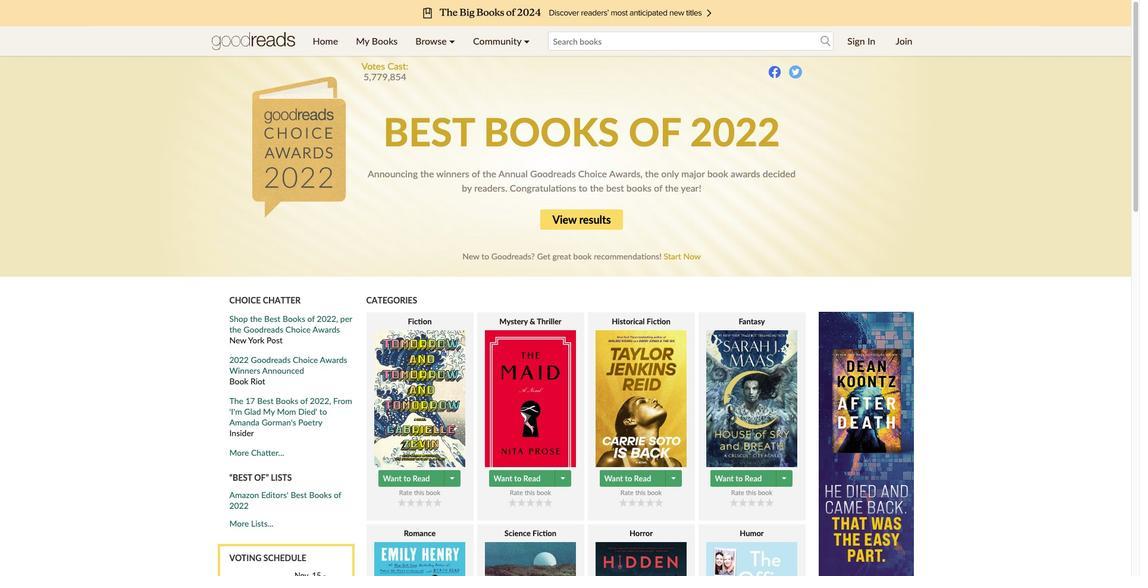 Task type: locate. For each thing, give the bounding box(es) containing it.
1 vertical spatial awards
[[320, 355, 348, 365]]

1 vertical spatial 2022,
[[310, 396, 331, 406]]

more lists...
[[230, 519, 274, 529]]

to
[[579, 182, 588, 193], [482, 251, 490, 261], [320, 407, 327, 417], [404, 474, 411, 483], [515, 474, 522, 483], [625, 474, 633, 483], [736, 474, 743, 483]]

votes cast: 5,779,854
[[362, 60, 409, 82]]

goodreads up 'announced'
[[251, 355, 291, 365]]

want to read up science
[[494, 474, 541, 483]]

3 rate this book from the left
[[621, 489, 662, 497]]

0 vertical spatial more
[[230, 448, 249, 458]]

goodreads up congratulations
[[531, 168, 576, 179]]

3 want to read button from the left
[[600, 470, 667, 487]]

my
[[356, 35, 370, 46], [263, 407, 275, 417]]

0 vertical spatial 2022,
[[317, 314, 338, 324]]

2 read from the left
[[524, 474, 541, 483]]

new left goodreads?
[[463, 251, 480, 261]]

thriller
[[537, 317, 562, 326]]

rate
[[399, 489, 412, 497], [510, 489, 523, 497], [621, 489, 634, 497], [732, 489, 745, 497]]

book right major
[[708, 168, 729, 179]]

books inside shop the best books of 2022, per the goodreads choice awards new york post
[[283, 314, 305, 324]]

want to read up the humor
[[715, 474, 762, 483]]

2022, inside 'the 17 best books of 2022, from 'i'm glad my mom died' to amanda gorman's poetry insider'
[[310, 396, 331, 406]]

want to read
[[383, 474, 430, 483], [494, 474, 541, 483], [605, 474, 652, 483], [715, 474, 762, 483]]

1 2022 from the top
[[230, 355, 249, 365]]

1 horizontal spatial new
[[463, 251, 480, 261]]

0 horizontal spatial ▾
[[449, 35, 455, 46]]

tomorrow, and tomorrow, and tomorrow image
[[374, 330, 466, 467]]

2 2022 from the top
[[230, 501, 249, 511]]

this up the horror at the bottom right
[[636, 489, 646, 497]]

of up died'
[[301, 396, 308, 406]]

historical fiction
[[612, 317, 671, 326]]

menu
[[304, 26, 539, 56]]

2022, for from
[[310, 396, 331, 406]]

books up mom at the bottom left
[[276, 396, 298, 406]]

of left 'per'
[[308, 314, 315, 324]]

1 horizontal spatial fiction
[[533, 529, 557, 538]]

the maid (molly the maid, #1) image
[[485, 330, 576, 467]]

choice down chatter
[[286, 325, 311, 335]]

2022, up died'
[[310, 396, 331, 406]]

book right great
[[574, 251, 592, 261]]

this
[[414, 489, 425, 497], [525, 489, 535, 497], [636, 489, 646, 497], [746, 489, 757, 497]]

3 read from the left
[[634, 474, 652, 483]]

2 this from the left
[[525, 489, 535, 497]]

of for amazon editors' best books of 2022
[[334, 490, 341, 500]]

4 rate from the left
[[732, 489, 745, 497]]

of down only
[[654, 182, 663, 193]]

4 want to read button from the left
[[711, 470, 778, 487]]

1 want from the left
[[383, 474, 402, 483]]

awards up from
[[320, 355, 348, 365]]

1 horizontal spatial ▾
[[524, 35, 530, 46]]

0 vertical spatial best
[[264, 314, 281, 324]]

my up gorman's
[[263, 407, 275, 417]]

1 read from the left
[[413, 474, 430, 483]]

2 want to read button from the left
[[489, 470, 556, 487]]

the left best
[[590, 182, 604, 193]]

rate this book for mystery & thriller
[[510, 489, 551, 497]]

1 want to read from the left
[[383, 474, 430, 483]]

3 want to read from the left
[[605, 474, 652, 483]]

home link
[[304, 26, 347, 56]]

the right the shop
[[250, 314, 262, 324]]

2 horizontal spatial fiction
[[647, 317, 671, 326]]

0 horizontal spatial fiction
[[408, 317, 432, 326]]

best inside shop the best books of 2022, per the goodreads choice awards new york post
[[264, 314, 281, 324]]

amazon
[[230, 490, 259, 500]]

choice
[[579, 168, 607, 179], [230, 295, 261, 305], [286, 325, 311, 335], [293, 355, 318, 365]]

results
[[580, 213, 611, 226]]

Search for books to add to your shelves search field
[[548, 32, 834, 51]]

major
[[682, 168, 705, 179]]

fiction right historical
[[647, 317, 671, 326]]

of inside amazon editors' best books of 2022
[[334, 490, 341, 500]]

2 more from the top
[[230, 519, 249, 529]]

fiction right science
[[533, 529, 557, 538]]

▾ inside "popup button"
[[524, 35, 530, 46]]

shop the best books of 2022, per the goodreads choice awards new york post
[[230, 314, 352, 345]]

choice inside shop the best books of 2022, per the goodreads choice awards new york post
[[286, 325, 311, 335]]

humor link
[[699, 528, 806, 576]]

announcing the winners of the annual goodreads choice awards, the only major book awards decided by readers. congratulations to the best books of the year!
[[368, 168, 796, 193]]

want to read for fiction
[[383, 474, 430, 483]]

insider
[[230, 428, 254, 438]]

book up science fiction
[[537, 489, 551, 497]]

decided
[[763, 168, 796, 179]]

1 rate from the left
[[399, 489, 412, 497]]

read for fantasy
[[745, 474, 762, 483]]

rate for fiction
[[399, 489, 412, 497]]

"best of" lists
[[230, 473, 292, 483]]

read up the humor
[[745, 474, 762, 483]]

rate for mystery & thriller
[[510, 489, 523, 497]]

the down the shop
[[230, 325, 242, 335]]

1 this from the left
[[414, 489, 425, 497]]

more lists... link
[[230, 519, 355, 529]]

categories
[[366, 295, 417, 305]]

▾
[[449, 35, 455, 46], [524, 35, 530, 46]]

best inside 'the 17 best books of 2022, from 'i'm glad my mom died' to amanda gorman's poetry insider'
[[257, 396, 274, 406]]

want to read up romance
[[383, 474, 430, 483]]

want to read button for mystery & thriller
[[489, 470, 556, 487]]

book up the humor
[[758, 489, 773, 497]]

2 want to read from the left
[[494, 474, 541, 483]]

choice up the shop
[[230, 295, 261, 305]]

1 rate this book from the left
[[399, 489, 441, 497]]

shop the best books of 2022, per the goodreads choice awards link
[[230, 314, 352, 335]]

browse
[[416, 35, 447, 46]]

1 vertical spatial new
[[230, 335, 246, 345]]

2022 up winners on the bottom left of the page
[[230, 355, 249, 365]]

the
[[421, 168, 434, 179], [483, 168, 497, 179], [645, 168, 659, 179], [590, 182, 604, 193], [665, 182, 679, 193], [250, 314, 262, 324], [230, 325, 242, 335]]

new left york at the left
[[230, 335, 246, 345]]

awards inside shop the best books of 2022, per the goodreads choice awards new york post
[[313, 325, 340, 335]]

york
[[248, 335, 265, 345]]

4 want from the left
[[715, 474, 734, 483]]

want to read button
[[378, 470, 446, 487], [489, 470, 556, 487], [600, 470, 667, 487], [711, 470, 778, 487]]

awards
[[313, 325, 340, 335], [320, 355, 348, 365]]

1 more from the top
[[230, 448, 249, 458]]

1 vertical spatial my
[[263, 407, 275, 417]]

of inside 'the 17 best books of 2022, from 'i'm glad my mom died' to amanda gorman's poetry insider'
[[301, 396, 308, 406]]

more down insider
[[230, 448, 249, 458]]

menu containing home
[[304, 26, 539, 56]]

awards up 2022 goodreads choice awards winners announced link
[[313, 325, 340, 335]]

this up the humor
[[746, 489, 757, 497]]

voting schedule
[[230, 553, 307, 563]]

rate up the horror at the bottom right
[[621, 489, 634, 497]]

november 15th. to november 27th element
[[295, 571, 343, 576]]

fiction for science fiction
[[533, 529, 557, 538]]

of
[[472, 168, 480, 179], [654, 182, 663, 193], [308, 314, 315, 324], [301, 396, 308, 406], [334, 490, 341, 500]]

rate this book for historical fiction
[[621, 489, 662, 497]]

rate this book up the humor
[[732, 489, 773, 497]]

gorman's
[[262, 417, 296, 428]]

2022, inside shop the best books of 2022, per the goodreads choice awards new york post
[[317, 314, 338, 324]]

rate this book for fantasy
[[732, 489, 773, 497]]

browse ▾
[[416, 35, 455, 46]]

best for glad
[[257, 396, 274, 406]]

rate up science
[[510, 489, 523, 497]]

romance
[[404, 529, 436, 538]]

choice up 'announced'
[[293, 355, 318, 365]]

book inside 'announcing the winners of the annual goodreads choice awards, the only major book awards decided by readers. congratulations to the best books of the year!'
[[708, 168, 729, 179]]

my books
[[356, 35, 398, 46]]

to up romance
[[404, 474, 411, 483]]

books inside amazon editors' best books of 2022
[[309, 490, 332, 500]]

1 vertical spatial more
[[230, 519, 249, 529]]

2022 down amazon
[[230, 501, 249, 511]]

to inside 'announcing the winners of the annual goodreads choice awards, the only major book awards decided by readers. congratulations to the best books of the year!'
[[579, 182, 588, 193]]

0 vertical spatial 2022
[[230, 355, 249, 365]]

2022, left 'per'
[[317, 314, 338, 324]]

▾ for browse ▾
[[449, 35, 455, 46]]

best right editors'
[[291, 490, 307, 500]]

▾ for community ▾
[[524, 35, 530, 46]]

share on twitter image
[[789, 65, 802, 79]]

rate up the humor
[[732, 489, 745, 497]]

share on facebook image
[[769, 65, 782, 79]]

mystery
[[500, 317, 528, 326]]

amazon editors' best books of 2022 link
[[230, 490, 341, 511]]

want to read button up the humor
[[711, 470, 778, 487]]

start now link
[[664, 251, 701, 261]]

1 horizontal spatial my
[[356, 35, 370, 46]]

rate up romance
[[399, 489, 412, 497]]

my up votes
[[356, 35, 370, 46]]

more inside 'link'
[[230, 519, 249, 529]]

▾ right community
[[524, 35, 530, 46]]

2 rate this book from the left
[[510, 489, 551, 497]]

books up votes
[[372, 35, 398, 46]]

goodreads up york at the left
[[244, 325, 284, 335]]

1 vertical spatial 2022
[[230, 501, 249, 511]]

rate this book
[[399, 489, 441, 497], [510, 489, 551, 497], [621, 489, 662, 497], [732, 489, 773, 497]]

new
[[463, 251, 480, 261], [230, 335, 246, 345]]

▾ inside dropdown button
[[449, 35, 455, 46]]

glad
[[244, 407, 261, 417]]

want to read button up the horror at the bottom right
[[600, 470, 667, 487]]

community ▾
[[473, 35, 530, 46]]

0 vertical spatial goodreads
[[531, 168, 576, 179]]

best down choice chatter
[[264, 314, 281, 324]]

this up romance
[[414, 489, 425, 497]]

to up view results link
[[579, 182, 588, 193]]

my inside 'the 17 best books of 2022, from 'i'm glad my mom died' to amanda gorman's poetry insider'
[[263, 407, 275, 417]]

books
[[372, 35, 398, 46], [283, 314, 305, 324], [276, 396, 298, 406], [309, 490, 332, 500]]

choice up best
[[579, 168, 607, 179]]

1 ▾ from the left
[[449, 35, 455, 46]]

sea of tranquility image
[[485, 542, 576, 576]]

books inside 'the 17 best books of 2022, from 'i'm glad my mom died' to amanda gorman's poetry insider'
[[276, 396, 298, 406]]

want to read button up science
[[489, 470, 556, 487]]

1 vertical spatial goodreads
[[244, 325, 284, 335]]

want to read button for fiction
[[378, 470, 446, 487]]

now
[[684, 251, 701, 261]]

read up romance
[[413, 474, 430, 483]]

want to read button for fantasy
[[711, 470, 778, 487]]

the office bffs: tales of the office from two best friends who were there image
[[707, 542, 798, 576]]

4 want to read from the left
[[715, 474, 762, 483]]

2 ▾ from the left
[[524, 35, 530, 46]]

best inside amazon editors' best books of 2022
[[291, 490, 307, 500]]

advertisement element
[[819, 312, 914, 576]]

3 want from the left
[[605, 474, 623, 483]]

2 vertical spatial goodreads
[[251, 355, 291, 365]]

read up science fiction
[[524, 474, 541, 483]]

2 rate from the left
[[510, 489, 523, 497]]

2 vertical spatial best
[[291, 490, 307, 500]]

3 this from the left
[[636, 489, 646, 497]]

read up the horror at the bottom right
[[634, 474, 652, 483]]

2022
[[230, 355, 249, 365], [230, 501, 249, 511]]

0 vertical spatial awards
[[313, 325, 340, 335]]

want to read up the horror at the bottom right
[[605, 474, 652, 483]]

want for fantasy
[[715, 474, 734, 483]]

▾ right browse
[[449, 35, 455, 46]]

mom
[[277, 407, 296, 417]]

romance link
[[366, 528, 474, 576]]

book up romance
[[426, 489, 441, 497]]

books up the "more lists..." 'link'
[[309, 490, 332, 500]]

book for fantasy
[[758, 489, 773, 497]]

rate this book up the horror at the bottom right
[[621, 489, 662, 497]]

books
[[627, 182, 652, 193]]

readers.
[[474, 182, 508, 193]]

view results link
[[541, 210, 623, 230]]

rate this book for fiction
[[399, 489, 441, 497]]

amazon editors' best books of 2022
[[230, 490, 341, 511]]

this up science fiction
[[525, 489, 535, 497]]

fiction down categories
[[408, 317, 432, 326]]

book up the horror at the bottom right
[[648, 489, 662, 497]]

fiction for historical fiction
[[647, 317, 671, 326]]

want to read for mystery & thriller
[[494, 474, 541, 483]]

fiction
[[408, 317, 432, 326], [647, 317, 671, 326], [533, 529, 557, 538]]

books down chatter
[[283, 314, 305, 324]]

awards inside 2022 goodreads choice awards winners announced book riot
[[320, 355, 348, 365]]

congratulations
[[510, 182, 577, 193]]

of for the 17 best books of 2022, from 'i'm glad my mom died' to amanda gorman's poetry insider
[[301, 396, 308, 406]]

1 want to read button from the left
[[378, 470, 446, 487]]

science fiction
[[505, 529, 557, 538]]

rate this book up romance
[[399, 489, 441, 497]]

"best
[[230, 473, 252, 483]]

want to read button up romance
[[378, 470, 446, 487]]

2 want from the left
[[494, 474, 513, 483]]

shop
[[230, 314, 248, 324]]

the 17 best books of 2022, from 'i'm glad my mom died' to amanda gorman's poetry insider
[[230, 396, 352, 438]]

3 rate from the left
[[621, 489, 634, 497]]

4 this from the left
[[746, 489, 757, 497]]

to left goodreads?
[[482, 251, 490, 261]]

of inside shop the best books of 2022, per the goodreads choice awards new york post
[[308, 314, 315, 324]]

only
[[662, 168, 679, 179]]

chatter
[[263, 295, 301, 305]]

best
[[264, 314, 281, 324], [257, 396, 274, 406], [291, 490, 307, 500]]

view
[[553, 213, 577, 226]]

goodreads inside 'announcing the winners of the annual goodreads choice awards, the only major book awards decided by readers. congratulations to the best books of the year!'
[[531, 168, 576, 179]]

to right died'
[[320, 407, 327, 417]]

want for historical fiction
[[605, 474, 623, 483]]

rate this book up science fiction
[[510, 489, 551, 497]]

awards,
[[609, 168, 643, 179]]

0 horizontal spatial new
[[230, 335, 246, 345]]

0 horizontal spatial my
[[263, 407, 275, 417]]

amanda
[[230, 417, 260, 428]]

of up the "more lists..." 'link'
[[334, 490, 341, 500]]

best right 17
[[257, 396, 274, 406]]

4 rate this book from the left
[[732, 489, 773, 497]]

more left lists...
[[230, 519, 249, 529]]

chatter...
[[251, 448, 284, 458]]

goodreads inside 2022 goodreads choice awards winners announced book riot
[[251, 355, 291, 365]]

1 vertical spatial best
[[257, 396, 274, 406]]

4 read from the left
[[745, 474, 762, 483]]



Task type: describe. For each thing, give the bounding box(es) containing it.
more chatter...
[[230, 448, 284, 458]]

winners
[[437, 168, 470, 179]]

carrie soto is back image
[[596, 330, 687, 467]]

rate for historical fiction
[[621, 489, 634, 497]]

best
[[606, 182, 624, 193]]

book lovers image
[[374, 542, 466, 576]]

books for amazon editors' best books of 2022
[[309, 490, 332, 500]]

lists
[[271, 473, 292, 483]]

read for fiction
[[413, 474, 430, 483]]

riot
[[251, 376, 265, 386]]

goodreads?
[[492, 251, 535, 261]]

fantasy
[[739, 317, 765, 326]]

fantasy link
[[699, 316, 806, 467]]

2022 inside amazon editors' best books of 2022
[[230, 501, 249, 511]]

horror
[[630, 529, 653, 538]]

view results
[[553, 213, 611, 226]]

the up readers.
[[483, 168, 497, 179]]

books for shop the best books of 2022, per the goodreads choice awards new york post
[[283, 314, 305, 324]]

votes
[[362, 60, 385, 71]]

historical fiction link
[[588, 316, 695, 467]]

cast:
[[388, 60, 409, 71]]

editors'
[[261, 490, 289, 500]]

announcing
[[368, 168, 418, 179]]

of for shop the best books of 2022, per the goodreads choice awards new york post
[[308, 314, 315, 324]]

to up the humor
[[736, 474, 743, 483]]

poetry
[[298, 417, 323, 428]]

5,779,854
[[364, 71, 407, 82]]

mystery & thriller link
[[477, 316, 584, 467]]

new to goodreads? get great book recommendations! start now
[[463, 251, 701, 261]]

'i'm
[[230, 407, 242, 417]]

to up science
[[515, 474, 522, 483]]

want to read button for historical fiction
[[600, 470, 667, 487]]

2022 inside 2022 goodreads choice awards winners announced book riot
[[230, 355, 249, 365]]

recommendations!
[[594, 251, 662, 261]]

to up the horror at the bottom right
[[625, 474, 633, 483]]

more for more chatter...
[[230, 448, 249, 458]]

the left the "winners"
[[421, 168, 434, 179]]

this for mystery & thriller
[[525, 489, 535, 497]]

want to read for fantasy
[[715, 474, 762, 483]]

choice chatter
[[230, 295, 301, 305]]

to inside 'the 17 best books of 2022, from 'i'm glad my mom died' to amanda gorman's poetry insider'
[[320, 407, 327, 417]]

0 vertical spatial new
[[463, 251, 480, 261]]

2022 goodreads choice awards winners announced link
[[230, 355, 348, 376]]

0 vertical spatial my
[[356, 35, 370, 46]]

get
[[537, 251, 551, 261]]

this for historical fiction
[[636, 489, 646, 497]]

of"
[[254, 473, 269, 483]]

books for the 17 best books of 2022, from 'i'm glad my mom died' to amanda gorman's poetry insider
[[276, 396, 298, 406]]

want for fiction
[[383, 474, 402, 483]]

more chatter... link
[[230, 448, 355, 458]]

home
[[313, 35, 338, 46]]

sign in link
[[839, 26, 885, 56]]

by
[[462, 182, 472, 193]]

book
[[230, 376, 249, 386]]

want for mystery & thriller
[[494, 474, 513, 483]]

science
[[505, 529, 531, 538]]

books inside menu
[[372, 35, 398, 46]]

community
[[473, 35, 522, 46]]

the
[[230, 396, 243, 406]]

lists...
[[251, 519, 274, 529]]

book for mystery & thriller
[[537, 489, 551, 497]]

of up by
[[472, 168, 480, 179]]

announced
[[262, 366, 304, 376]]

science fiction link
[[477, 528, 584, 576]]

book for fiction
[[426, 489, 441, 497]]

this for fantasy
[[746, 489, 757, 497]]

want to read for historical fiction
[[605, 474, 652, 483]]

2022, for per
[[317, 314, 338, 324]]

this for fiction
[[414, 489, 425, 497]]

goodreads inside shop the best books of 2022, per the goodreads choice awards new york post
[[244, 325, 284, 335]]

the 17 best books of 2022, from 'i'm glad my mom died' to amanda gorman's poetry link
[[230, 396, 352, 428]]

book for historical fiction
[[648, 489, 662, 497]]

start
[[664, 251, 682, 261]]

historical
[[612, 317, 645, 326]]

join
[[896, 35, 913, 46]]

more for more lists...
[[230, 519, 249, 529]]

choice inside 2022 goodreads choice awards winners announced book riot
[[293, 355, 318, 365]]

per
[[340, 314, 352, 324]]

rate for fantasy
[[732, 489, 745, 497]]

horror link
[[588, 528, 695, 576]]

browse ▾ button
[[407, 26, 464, 56]]

&
[[530, 317, 536, 326]]

voting
[[230, 553, 262, 563]]

2022 goodreads choice awards winners announced book riot
[[230, 355, 348, 386]]

awards
[[731, 168, 761, 179]]

the most anticipated books of 2024 image
[[90, 0, 1042, 26]]

sign
[[848, 35, 866, 46]]

the left only
[[645, 168, 659, 179]]

schedule
[[264, 553, 307, 563]]

17
[[246, 396, 255, 406]]

mystery & thriller
[[500, 317, 562, 326]]

my books link
[[347, 26, 407, 56]]

post
[[267, 335, 283, 345]]

choice inside 'announcing the winners of the annual goodreads choice awards, the only major book awards decided by readers. congratulations to the best books of the year!'
[[579, 168, 607, 179]]

humor
[[740, 529, 764, 538]]

read for historical fiction
[[634, 474, 652, 483]]

hidden pictures image
[[596, 542, 687, 576]]

community ▾ button
[[464, 26, 539, 56]]

from
[[333, 396, 352, 406]]

great
[[553, 251, 572, 261]]

died'
[[298, 407, 317, 417]]

read for mystery & thriller
[[524, 474, 541, 483]]

the down only
[[665, 182, 679, 193]]

best for goodreads
[[264, 314, 281, 324]]

new inside shop the best books of 2022, per the goodreads choice awards new york post
[[230, 335, 246, 345]]

sign in
[[848, 35, 876, 46]]

annual
[[499, 168, 528, 179]]

year!
[[681, 182, 702, 193]]

join link
[[887, 26, 922, 56]]

Search books text field
[[548, 32, 834, 51]]

house of sky and breath (crescent city, #2) image
[[707, 330, 798, 467]]



Task type: vqa. For each thing, say whether or not it's contained in the screenshot.
I want to get:
no



